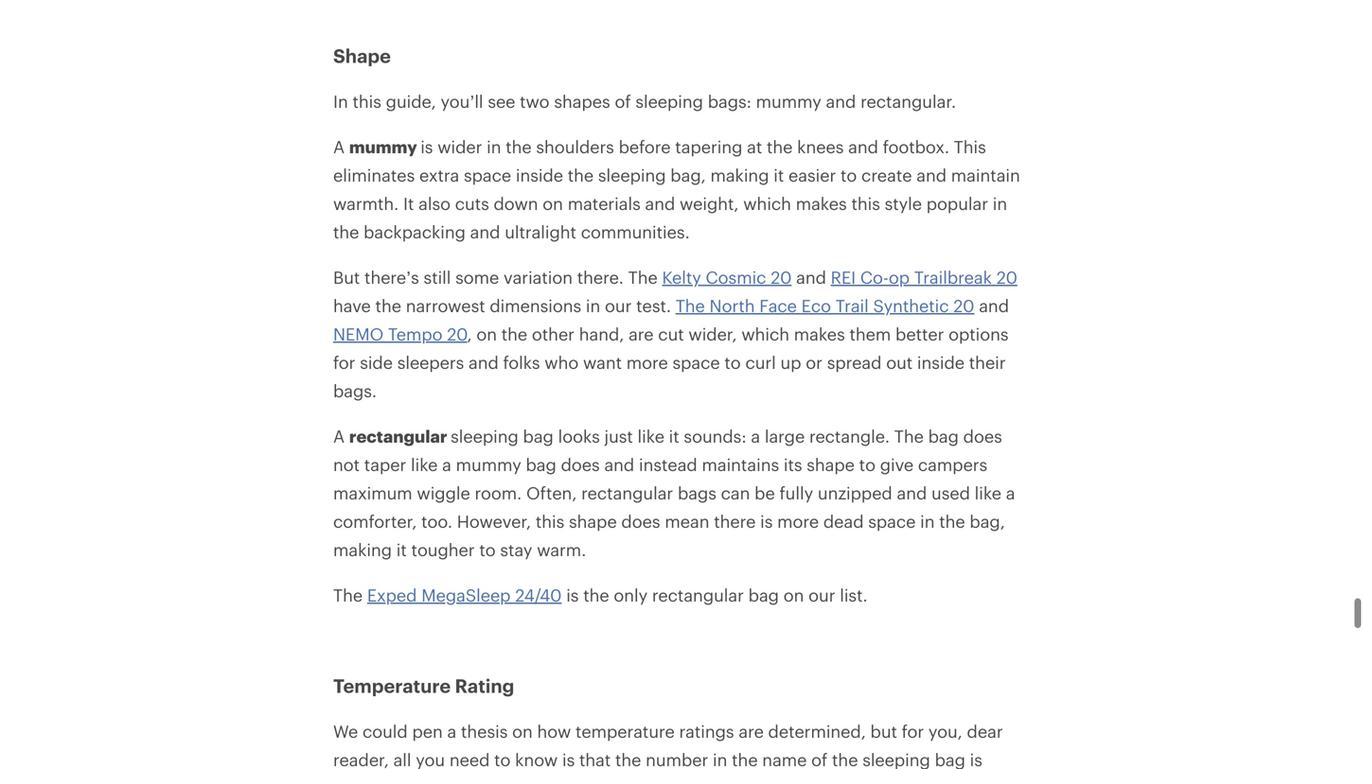Task type: describe. For each thing, give the bounding box(es) containing it.
style
[[885, 194, 922, 214]]

bag up often,
[[526, 455, 556, 475]]

this inside sleeping bag looks just like it sounds: a large rectangle. the bag does not taper like a mummy bag does and instead maintains its shape to give campers maximum wiggle room. often, rectangular bags can be fully unzipped and used like a comforter, too. however, this shape does mean there is more dead space in the bag, making it tougher to stay warm.
[[536, 512, 564, 532]]

test.
[[636, 296, 671, 316]]

are inside , on the other hand, are cut wider, which makes them better options for side sleepers and folks who want more space to curl up or spread out inside their bags.
[[629, 324, 654, 344]]

variation
[[504, 268, 573, 287]]

is inside sleeping bag looks just like it sounds: a large rectangle. the bag does not taper like a mummy bag does and instead maintains its shape to give campers maximum wiggle room. often, rectangular bags can be fully unzipped and used like a comforter, too. however, this shape does mean there is more dead space in the bag, making it tougher to stay warm.
[[760, 512, 773, 532]]

shape
[[333, 45, 391, 67]]

space inside is wider in the shoulders before tapering at the knees and footbox. this eliminates extra space inside the sleeping bag, making it easier to create and maintain warmth. it also cuts down on materials and weight, which makes this style popular in the backpacking and ultralight communities.
[[464, 165, 511, 185]]

trailbreak
[[914, 268, 992, 287]]

it inside is wider in the shoulders before tapering at the knees and footbox. this eliminates extra space inside the sleeping bag, making it easier to create and maintain warmth. it also cuts down on materials and weight, which makes this style popular in the backpacking and ultralight communities.
[[774, 165, 784, 185]]

a up wiggle
[[442, 455, 451, 475]]

0 horizontal spatial shape
[[569, 512, 617, 532]]

shapes
[[554, 91, 610, 111]]

warm.
[[537, 540, 586, 560]]

side
[[360, 353, 393, 373]]

makes inside , on the other hand, are cut wider, which makes them better options for side sleepers and folks who want more space to curl up or spread out inside their bags.
[[794, 324, 845, 344]]

a right used
[[1006, 483, 1015, 503]]

but
[[870, 722, 897, 742]]

temperature
[[576, 722, 675, 742]]

the inside , on the other hand, are cut wider, which makes them better options for side sleepers and folks who want more space to curl up or spread out inside their bags.
[[501, 324, 527, 344]]

in inside sleeping bag looks just like it sounds: a large rectangle. the bag does not taper like a mummy bag does and instead maintains its shape to give campers maximum wiggle room. often, rectangular bags can be fully unzipped and used like a comforter, too. however, this shape does mean there is more dead space in the bag, making it tougher to stay warm.
[[920, 512, 935, 532]]

the down two
[[506, 137, 532, 157]]

and up knees
[[826, 91, 856, 111]]

better
[[896, 324, 944, 344]]

bags:
[[708, 91, 752, 111]]

mean
[[665, 512, 709, 532]]

them
[[850, 324, 891, 344]]

sounds:
[[684, 427, 746, 446]]

2 vertical spatial rectangular
[[652, 586, 744, 605]]

but
[[333, 268, 360, 287]]

cut
[[658, 324, 684, 344]]

the down determined,
[[832, 750, 858, 770]]

trail
[[836, 296, 869, 316]]

taper
[[364, 455, 406, 475]]

1 vertical spatial like
[[411, 455, 438, 475]]

need
[[450, 750, 490, 770]]

used
[[931, 483, 970, 503]]

0 vertical spatial this
[[353, 91, 381, 111]]

sleeping inside sleeping bag looks just like it sounds: a large rectangle. the bag does not taper like a mummy bag does and instead maintains its shape to give campers maximum wiggle room. often, rectangular bags can be fully unzipped and used like a comforter, too. however, this shape does mean there is more dead space in the bag, making it tougher to stay warm.
[[451, 427, 519, 446]]

dear
[[967, 722, 1003, 742]]

can
[[721, 483, 750, 503]]

kelty
[[662, 268, 701, 287]]

how
[[537, 722, 571, 742]]

is wider in the shoulders before tapering at the knees and footbox. this eliminates extra space inside the sleeping bag, making it easier to create and maintain warmth. it also cuts down on materials and weight, which makes this style popular in the backpacking and ultralight communities.
[[333, 137, 1020, 242]]

knees
[[797, 137, 844, 157]]

temperature rating
[[333, 675, 514, 697]]

to left give
[[859, 455, 876, 475]]

you
[[416, 750, 445, 770]]

are inside we could pen a thesis on how temperature ratings are determined, but for you, dear reader, all you need to know is that the number in the name of the sleeping bag i
[[739, 722, 764, 742]]

bag, inside is wider in the shoulders before tapering at the knees and footbox. this eliminates extra space inside the sleeping bag, making it easier to create and maintain warmth. it also cuts down on materials and weight, which makes this style popular in the backpacking and ultralight communities.
[[670, 165, 706, 185]]

and up communities.
[[645, 194, 675, 214]]

a mummy
[[333, 137, 420, 157]]

a for a mummy
[[333, 137, 345, 157]]

of inside we could pen a thesis on how temperature ratings are determined, but for you, dear reader, all you need to know is that the number in the name of the sleeping bag i
[[811, 750, 828, 770]]

in right wider
[[487, 137, 501, 157]]

could
[[363, 722, 408, 742]]

all
[[393, 750, 411, 770]]

space inside sleeping bag looks just like it sounds: a large rectangle. the bag does not taper like a mummy bag does and instead maintains its shape to give campers maximum wiggle room. often, rectangular bags can be fully unzipped and used like a comforter, too. however, this shape does mean there is more dead space in the bag, making it tougher to stay warm.
[[868, 512, 916, 532]]

2 vertical spatial does
[[621, 512, 660, 532]]

on left list.
[[784, 586, 804, 605]]

on inside we could pen a thesis on how temperature ratings are determined, but for you, dear reader, all you need to know is that the number in the name of the sleeping bag i
[[512, 722, 533, 742]]

on inside is wider in the shoulders before tapering at the knees and footbox. this eliminates extra space inside the sleeping bag, making it easier to create and maintain warmth. it also cuts down on materials and weight, which makes this style popular in the backpacking and ultralight communities.
[[543, 194, 563, 214]]

temperature
[[333, 675, 451, 697]]

which inside , on the other hand, are cut wider, which makes them better options for side sleepers and folks who want more space to curl up or spread out inside their bags.
[[741, 324, 789, 344]]

and down give
[[897, 483, 927, 503]]

we
[[333, 722, 358, 742]]

give
[[880, 455, 914, 475]]

20 up face
[[771, 268, 792, 287]]

cosmic
[[706, 268, 766, 287]]

for inside we could pen a thesis on how temperature ratings are determined, but for you, dear reader, all you need to know is that the number in the name of the sleeping bag i
[[902, 722, 924, 742]]

0 horizontal spatial it
[[396, 540, 407, 560]]

exped megasleep 24/40 link
[[367, 586, 562, 605]]

eco
[[801, 296, 831, 316]]

you,
[[928, 722, 962, 742]]

curl
[[745, 353, 776, 373]]

looks
[[558, 427, 600, 446]]

making inside is wider in the shoulders before tapering at the knees and footbox. this eliminates extra space inside the sleeping bag, making it easier to create and maintain warmth. it also cuts down on materials and weight, which makes this style popular in the backpacking and ultralight communities.
[[710, 165, 769, 185]]

20 down narrowest
[[447, 324, 467, 344]]

not
[[333, 455, 360, 475]]

still
[[424, 268, 451, 287]]

weight,
[[680, 194, 739, 214]]

number
[[646, 750, 708, 770]]

just
[[604, 427, 633, 446]]

1 vertical spatial it
[[669, 427, 679, 446]]

20 down trailbreak
[[953, 296, 974, 316]]

pen
[[412, 722, 443, 742]]

24/40
[[515, 586, 562, 605]]

kelty cosmic 20 link
[[662, 268, 792, 287]]

the down shoulders
[[568, 165, 594, 185]]

spread
[[827, 353, 882, 373]]

and down "just"
[[604, 455, 634, 475]]

see
[[488, 91, 515, 111]]

reader,
[[333, 750, 389, 770]]

backpacking
[[364, 222, 466, 242]]

options
[[949, 324, 1009, 344]]

we could pen a thesis on how temperature ratings are determined, but for you, dear reader, all you need to know is that the number in the name of the sleeping bag i
[[333, 722, 1012, 770]]

tempo
[[388, 324, 443, 344]]

want
[[583, 353, 622, 373]]

be
[[755, 483, 775, 503]]

ratings
[[679, 722, 734, 742]]

to inside we could pen a thesis on how temperature ratings are determined, but for you, dear reader, all you need to know is that the number in the name of the sleeping bag i
[[494, 750, 511, 770]]

easier
[[789, 165, 836, 185]]

synthetic
[[873, 296, 949, 316]]

guide,
[[386, 91, 436, 111]]

there's
[[364, 268, 419, 287]]

bags
[[678, 483, 716, 503]]

too.
[[421, 512, 452, 532]]

often,
[[526, 483, 577, 503]]

footbox.
[[883, 137, 949, 157]]

rating
[[455, 675, 514, 697]]

large
[[765, 427, 805, 446]]

more inside sleeping bag looks just like it sounds: a large rectangle. the bag does not taper like a mummy bag does and instead maintains its shape to give campers maximum wiggle room. often, rectangular bags can be fully unzipped and used like a comforter, too. however, this shape does mean there is more dead space in the bag, making it tougher to stay warm.
[[777, 512, 819, 532]]

and down cuts
[[470, 222, 500, 242]]

our inside but there's still some variation there. the kelty cosmic 20 and rei co-op trailbreak 20 have the narrowest dimensions in our test. the north face eco trail synthetic 20 and nemo tempo 20
[[605, 296, 632, 316]]

folks
[[503, 353, 540, 373]]

name
[[762, 750, 807, 770]]

but there's still some variation there. the kelty cosmic 20 and rei co-op trailbreak 20 have the narrowest dimensions in our test. the north face eco trail synthetic 20 and nemo tempo 20
[[333, 268, 1017, 344]]

1 horizontal spatial like
[[638, 427, 664, 446]]

tapering
[[675, 137, 742, 157]]

bag inside we could pen a thesis on how temperature ratings are determined, but for you, dear reader, all you need to know is that the number in the name of the sleeping bag i
[[935, 750, 965, 770]]



Task type: vqa. For each thing, say whether or not it's contained in the screenshot.
not
yes



Task type: locate. For each thing, give the bounding box(es) containing it.
to left "stay"
[[479, 540, 496, 560]]

more down cut
[[626, 353, 668, 373]]

a rectangular
[[333, 427, 451, 446]]

list.
[[840, 586, 868, 605]]

the left name
[[732, 750, 758, 770]]

bag, down tapering in the top of the page
[[670, 165, 706, 185]]

warmth.
[[333, 194, 399, 214]]

mummy
[[756, 91, 821, 111], [349, 137, 417, 157], [456, 455, 521, 475]]

rectangular right only
[[652, 586, 744, 605]]

the
[[628, 268, 658, 287], [676, 296, 705, 316], [894, 427, 924, 446], [333, 586, 363, 605]]

1 vertical spatial more
[[777, 512, 819, 532]]

makes
[[796, 194, 847, 214], [794, 324, 845, 344]]

and up options
[[979, 296, 1009, 316]]

2 a from the top
[[333, 427, 345, 446]]

more down fully
[[777, 512, 819, 532]]

which up curl
[[741, 324, 789, 344]]

on up know
[[512, 722, 533, 742]]

1 horizontal spatial are
[[739, 722, 764, 742]]

which inside is wider in the shoulders before tapering at the knees and footbox. this eliminates extra space inside the sleeping bag, making it easier to create and maintain warmth. it also cuts down on materials and weight, which makes this style popular in the backpacking and ultralight communities.
[[743, 194, 791, 214]]

bag left looks
[[523, 427, 554, 446]]

out
[[886, 353, 913, 373]]

there.
[[577, 268, 624, 287]]

fully
[[779, 483, 813, 503]]

0 vertical spatial space
[[464, 165, 511, 185]]

know
[[515, 750, 558, 770]]

the down used
[[939, 512, 965, 532]]

rectangular inside sleeping bag looks just like it sounds: a large rectangle. the bag does not taper like a mummy bag does and instead maintains its shape to give campers maximum wiggle room. often, rectangular bags can be fully unzipped and used like a comforter, too. however, this shape does mean there is more dead space in the bag, making it tougher to stay warm.
[[581, 483, 673, 503]]

dimensions
[[490, 296, 581, 316]]

2 horizontal spatial mummy
[[756, 91, 821, 111]]

0 horizontal spatial bag,
[[670, 165, 706, 185]]

up
[[780, 353, 801, 373]]

space down unzipped
[[868, 512, 916, 532]]

bag down there
[[748, 586, 779, 605]]

unzipped
[[818, 483, 892, 503]]

makes inside is wider in the shoulders before tapering at the knees and footbox. this eliminates extra space inside the sleeping bag, making it easier to create and maintain warmth. it also cuts down on materials and weight, which makes this style popular in the backpacking and ultralight communities.
[[796, 194, 847, 214]]

before
[[619, 137, 671, 157]]

1 horizontal spatial it
[[669, 427, 679, 446]]

the down warmth.
[[333, 222, 359, 242]]

maximum
[[333, 483, 412, 503]]

have
[[333, 296, 371, 316]]

the down temperature
[[615, 750, 641, 770]]

is
[[420, 137, 433, 157], [760, 512, 773, 532], [566, 586, 579, 605], [562, 750, 575, 770]]

to inside , on the other hand, are cut wider, which makes them better options for side sleepers and folks who want more space to curl up or spread out inside their bags.
[[725, 353, 741, 373]]

campers
[[918, 455, 987, 475]]

sleepers
[[397, 353, 464, 373]]

for inside , on the other hand, are cut wider, which makes them better options for side sleepers and folks who want more space to curl up or spread out inside their bags.
[[333, 353, 355, 373]]

0 vertical spatial mummy
[[756, 91, 821, 111]]

comforter,
[[333, 512, 417, 532]]

the inside sleeping bag looks just like it sounds: a large rectangle. the bag does not taper like a mummy bag does and instead maintains its shape to give campers maximum wiggle room. often, rectangular bags can be fully unzipped and used like a comforter, too. however, this shape does mean there is more dead space in the bag, making it tougher to stay warm.
[[939, 512, 965, 532]]

this down often,
[[536, 512, 564, 532]]

the up give
[[894, 427, 924, 446]]

inside down better
[[917, 353, 965, 373]]

bag up campers
[[928, 427, 959, 446]]

for up bags.
[[333, 353, 355, 373]]

and up create
[[848, 137, 878, 157]]

0 vertical spatial more
[[626, 353, 668, 373]]

0 vertical spatial makes
[[796, 194, 847, 214]]

the down there's on the top of the page
[[375, 296, 401, 316]]

2 vertical spatial it
[[396, 540, 407, 560]]

the down kelty
[[676, 296, 705, 316]]

and down ,
[[469, 353, 499, 373]]

making down at at the right top
[[710, 165, 769, 185]]

is inside we could pen a thesis on how temperature ratings are determined, but for you, dear reader, all you need to know is that the number in the name of the sleeping bag i
[[562, 750, 575, 770]]

which
[[743, 194, 791, 214], [741, 324, 789, 344]]

you'll
[[441, 91, 483, 111]]

rectangular down instead
[[581, 483, 673, 503]]

sleeping inside is wider in the shoulders before tapering at the knees and footbox. this eliminates extra space inside the sleeping bag, making it easier to create and maintain warmth. it also cuts down on materials and weight, which makes this style popular in the backpacking and ultralight communities.
[[598, 165, 666, 185]]

0 horizontal spatial space
[[464, 165, 511, 185]]

communities.
[[581, 222, 690, 242]]

2 horizontal spatial this
[[851, 194, 880, 214]]

1 horizontal spatial for
[[902, 722, 924, 742]]

20
[[771, 268, 792, 287], [996, 268, 1017, 287], [953, 296, 974, 316], [447, 324, 467, 344]]

sleeping up "before"
[[635, 91, 703, 111]]

bag, inside sleeping bag looks just like it sounds: a large rectangle. the bag does not taper like a mummy bag does and instead maintains its shape to give campers maximum wiggle room. often, rectangular bags can be fully unzipped and used like a comforter, too. however, this shape does mean there is more dead space in the bag, making it tougher to stay warm.
[[970, 512, 1005, 532]]

in down ratings
[[713, 750, 727, 770]]

0 vertical spatial which
[[743, 194, 791, 214]]

sleeping up room.
[[451, 427, 519, 446]]

wider
[[438, 137, 482, 157]]

to inside is wider in the shoulders before tapering at the knees and footbox. this eliminates extra space inside the sleeping bag, making it easier to create and maintain warmth. it also cuts down on materials and weight, which makes this style popular in the backpacking and ultralight communities.
[[841, 165, 857, 185]]

a left large
[[751, 427, 760, 446]]

in
[[333, 91, 348, 111]]

1 vertical spatial making
[[333, 540, 392, 560]]

sleeping down but
[[863, 750, 930, 770]]

0 horizontal spatial this
[[353, 91, 381, 111]]

1 vertical spatial shape
[[569, 512, 617, 532]]

rei co-op trailbreak 20 link
[[831, 268, 1017, 287]]

bag, down used
[[970, 512, 1005, 532]]

,
[[467, 324, 472, 344]]

1 vertical spatial inside
[[917, 353, 965, 373]]

is left that in the bottom left of the page
[[562, 750, 575, 770]]

a up the not
[[333, 427, 345, 446]]

2 vertical spatial like
[[975, 483, 1001, 503]]

1 vertical spatial rectangular
[[581, 483, 673, 503]]

0 vertical spatial shape
[[807, 455, 855, 475]]

0 horizontal spatial for
[[333, 353, 355, 373]]

maintain
[[951, 165, 1020, 185]]

in down used
[[920, 512, 935, 532]]

their
[[969, 353, 1006, 373]]

its
[[784, 455, 802, 475]]

20 right trailbreak
[[996, 268, 1017, 287]]

the
[[506, 137, 532, 157], [767, 137, 793, 157], [568, 165, 594, 185], [333, 222, 359, 242], [375, 296, 401, 316], [501, 324, 527, 344], [939, 512, 965, 532], [583, 586, 609, 605], [615, 750, 641, 770], [732, 750, 758, 770], [832, 750, 858, 770]]

0 horizontal spatial of
[[615, 91, 631, 111]]

ultralight
[[505, 222, 576, 242]]

1 horizontal spatial our
[[809, 586, 835, 605]]

2 vertical spatial this
[[536, 512, 564, 532]]

in inside we could pen a thesis on how temperature ratings are determined, but for you, dear reader, all you need to know is that the number in the name of the sleeping bag i
[[713, 750, 727, 770]]

1 horizontal spatial more
[[777, 512, 819, 532]]

2 vertical spatial mummy
[[456, 455, 521, 475]]

megasleep
[[421, 586, 511, 605]]

cuts
[[455, 194, 489, 214]]

are up name
[[739, 722, 764, 742]]

0 vertical spatial making
[[710, 165, 769, 185]]

is up extra at the top of page
[[420, 137, 433, 157]]

1 vertical spatial of
[[811, 750, 828, 770]]

are left cut
[[629, 324, 654, 344]]

in inside but there's still some variation there. the kelty cosmic 20 and rei co-op trailbreak 20 have the narrowest dimensions in our test. the north face eco trail synthetic 20 and nemo tempo 20
[[586, 296, 600, 316]]

a for a rectangular
[[333, 427, 345, 446]]

2 vertical spatial space
[[868, 512, 916, 532]]

0 vertical spatial inside
[[516, 165, 563, 185]]

hand,
[[579, 324, 624, 344]]

in
[[487, 137, 501, 157], [993, 194, 1007, 214], [586, 296, 600, 316], [920, 512, 935, 532], [713, 750, 727, 770]]

inside inside , on the other hand, are cut wider, which makes them better options for side sleepers and folks who want more space to curl up or spread out inside their bags.
[[917, 353, 965, 373]]

and up eco on the top right of page
[[796, 268, 826, 287]]

like right used
[[975, 483, 1001, 503]]

other
[[532, 324, 575, 344]]

dead
[[823, 512, 864, 532]]

1 vertical spatial are
[[739, 722, 764, 742]]

1 horizontal spatial does
[[621, 512, 660, 532]]

the inside but there's still some variation there. the kelty cosmic 20 and rei co-op trailbreak 20 have the narrowest dimensions in our test. the north face eco trail synthetic 20 and nemo tempo 20
[[375, 296, 401, 316]]

1 vertical spatial bag,
[[970, 512, 1005, 532]]

on inside , on the other hand, are cut wider, which makes them better options for side sleepers and folks who want more space to curl up or spread out inside their bags.
[[476, 324, 497, 344]]

space down wider,
[[673, 353, 720, 373]]

0 vertical spatial like
[[638, 427, 664, 446]]

0 vertical spatial a
[[333, 137, 345, 157]]

mummy up room.
[[456, 455, 521, 475]]

it left 'easier'
[[774, 165, 784, 185]]

shape down 'rectangle.'
[[807, 455, 855, 475]]

like up wiggle
[[411, 455, 438, 475]]

is inside is wider in the shoulders before tapering at the knees and footbox. this eliminates extra space inside the sleeping bag, making it easier to create and maintain warmth. it also cuts down on materials and weight, which makes this style popular in the backpacking and ultralight communities.
[[420, 137, 433, 157]]

1 horizontal spatial bag,
[[970, 512, 1005, 532]]

in this guide, you'll see two shapes of sleeping bags: mummy and rectangular.
[[333, 91, 956, 111]]

0 vertical spatial for
[[333, 353, 355, 373]]

2 horizontal spatial does
[[963, 427, 1002, 446]]

down
[[494, 194, 538, 214]]

space inside , on the other hand, are cut wider, which makes them better options for side sleepers and folks who want more space to curl up or spread out inside their bags.
[[673, 353, 720, 373]]

0 horizontal spatial mummy
[[349, 137, 417, 157]]

mummy up eliminates
[[349, 137, 417, 157]]

bag down you,
[[935, 750, 965, 770]]

the right at at the right top
[[767, 137, 793, 157]]

2 horizontal spatial like
[[975, 483, 1001, 503]]

more inside , on the other hand, are cut wider, which makes them better options for side sleepers and folks who want more space to curl up or spread out inside their bags.
[[626, 353, 668, 373]]

face
[[759, 296, 797, 316]]

0 vertical spatial of
[[615, 91, 631, 111]]

does left the 'mean'
[[621, 512, 660, 532]]

is right the 24/40
[[566, 586, 579, 605]]

0 horizontal spatial are
[[629, 324, 654, 344]]

mummy up knees
[[756, 91, 821, 111]]

1 horizontal spatial of
[[811, 750, 828, 770]]

mummy inside sleeping bag looks just like it sounds: a large rectangle. the bag does not taper like a mummy bag does and instead maintains its shape to give campers maximum wiggle room. often, rectangular bags can be fully unzipped and used like a comforter, too. however, this shape does mean there is more dead space in the bag, making it tougher to stay warm.
[[456, 455, 521, 475]]

our up hand,
[[605, 296, 632, 316]]

our left list.
[[809, 586, 835, 605]]

a up eliminates
[[333, 137, 345, 157]]

0 vertical spatial are
[[629, 324, 654, 344]]

nemo
[[333, 324, 384, 344]]

rectangle.
[[809, 427, 890, 446]]

0 horizontal spatial does
[[561, 455, 600, 475]]

1 horizontal spatial shape
[[807, 455, 855, 475]]

2 horizontal spatial space
[[868, 512, 916, 532]]

0 vertical spatial bag,
[[670, 165, 706, 185]]

1 vertical spatial mummy
[[349, 137, 417, 157]]

this inside is wider in the shoulders before tapering at the knees and footbox. this eliminates extra space inside the sleeping bag, making it easier to create and maintain warmth. it also cuts down on materials and weight, which makes this style popular in the backpacking and ultralight communities.
[[851, 194, 880, 214]]

does up campers
[[963, 427, 1002, 446]]

north
[[710, 296, 755, 316]]

also
[[419, 194, 451, 214]]

in down maintain
[[993, 194, 1007, 214]]

1 a from the top
[[333, 137, 345, 157]]

exped
[[367, 586, 417, 605]]

0 horizontal spatial more
[[626, 353, 668, 373]]

there
[[714, 512, 756, 532]]

some
[[455, 268, 499, 287]]

for right but
[[902, 722, 924, 742]]

it down comforter,
[[396, 540, 407, 560]]

on up the ultralight
[[543, 194, 563, 214]]

to left curl
[[725, 353, 741, 373]]

rectangular up taper
[[349, 427, 447, 446]]

a inside we could pen a thesis on how temperature ratings are determined, but for you, dear reader, all you need to know is that the number in the name of the sleeping bag i
[[447, 722, 456, 742]]

it
[[403, 194, 414, 214]]

0 horizontal spatial making
[[333, 540, 392, 560]]

shoulders
[[536, 137, 614, 157]]

of right the shapes on the top
[[615, 91, 631, 111]]

more
[[626, 353, 668, 373], [777, 512, 819, 532]]

0 vertical spatial does
[[963, 427, 1002, 446]]

and inside , on the other hand, are cut wider, which makes them better options for side sleepers and folks who want more space to curl up or spread out inside their bags.
[[469, 353, 499, 373]]

1 vertical spatial our
[[809, 586, 835, 605]]

1 vertical spatial this
[[851, 194, 880, 214]]

making inside sleeping bag looks just like it sounds: a large rectangle. the bag does not taper like a mummy bag does and instead maintains its shape to give campers maximum wiggle room. often, rectangular bags can be fully unzipped and used like a comforter, too. however, this shape does mean there is more dead space in the bag, making it tougher to stay warm.
[[333, 540, 392, 560]]

1 horizontal spatial space
[[673, 353, 720, 373]]

1 vertical spatial makes
[[794, 324, 845, 344]]

1 vertical spatial which
[[741, 324, 789, 344]]

maintains
[[702, 455, 779, 475]]

space up cuts
[[464, 165, 511, 185]]

inside
[[516, 165, 563, 185], [917, 353, 965, 373]]

for
[[333, 353, 355, 373], [902, 722, 924, 742]]

0 vertical spatial rectangular
[[349, 427, 447, 446]]

the north face eco trail synthetic 20 link
[[676, 296, 974, 316]]

which down 'easier'
[[743, 194, 791, 214]]

it up instead
[[669, 427, 679, 446]]

of down determined,
[[811, 750, 828, 770]]

1 vertical spatial a
[[333, 427, 345, 446]]

0 horizontal spatial like
[[411, 455, 438, 475]]

1 horizontal spatial inside
[[917, 353, 965, 373]]

shape
[[807, 455, 855, 475], [569, 512, 617, 532]]

the left only
[[583, 586, 609, 605]]

makes down eco on the top right of page
[[794, 324, 845, 344]]

does
[[963, 427, 1002, 446], [561, 455, 600, 475], [621, 512, 660, 532]]

shape up warm.
[[569, 512, 617, 532]]

wiggle
[[417, 483, 470, 503]]

tougher
[[411, 540, 475, 560]]

making down comforter,
[[333, 540, 392, 560]]

in down there.
[[586, 296, 600, 316]]

the left exped
[[333, 586, 363, 605]]

is down be
[[760, 512, 773, 532]]

co-
[[860, 268, 889, 287]]

2 horizontal spatial it
[[774, 165, 784, 185]]

it
[[774, 165, 784, 185], [669, 427, 679, 446], [396, 540, 407, 560]]

this down create
[[851, 194, 880, 214]]

0 horizontal spatial our
[[605, 296, 632, 316]]

at
[[747, 137, 762, 157]]

0 vertical spatial our
[[605, 296, 632, 316]]

popular
[[926, 194, 988, 214]]

like right "just"
[[638, 427, 664, 446]]

sleeping inside we could pen a thesis on how temperature ratings are determined, but for you, dear reader, all you need to know is that the number in the name of the sleeping bag i
[[863, 750, 930, 770]]

1 vertical spatial does
[[561, 455, 600, 475]]

on
[[543, 194, 563, 214], [476, 324, 497, 344], [784, 586, 804, 605], [512, 722, 533, 742]]

and down footbox.
[[917, 165, 947, 185]]

inside up the 'down'
[[516, 165, 563, 185]]

to right 'easier'
[[841, 165, 857, 185]]

1 vertical spatial space
[[673, 353, 720, 373]]

0 horizontal spatial inside
[[516, 165, 563, 185]]

room.
[[475, 483, 522, 503]]

0 vertical spatial it
[[774, 165, 784, 185]]

the inside sleeping bag looks just like it sounds: a large rectangle. the bag does not taper like a mummy bag does and instead maintains its shape to give campers maximum wiggle room. often, rectangular bags can be fully unzipped and used like a comforter, too. however, this shape does mean there is more dead space in the bag, making it tougher to stay warm.
[[894, 427, 924, 446]]

bags.
[[333, 381, 377, 401]]

on right ,
[[476, 324, 497, 344]]

inside inside is wider in the shoulders before tapering at the knees and footbox. this eliminates extra space inside the sleeping bag, making it easier to create and maintain warmth. it also cuts down on materials and weight, which makes this style popular in the backpacking and ultralight communities.
[[516, 165, 563, 185]]

like
[[638, 427, 664, 446], [411, 455, 438, 475], [975, 483, 1001, 503]]

this right in
[[353, 91, 381, 111]]

1 vertical spatial for
[[902, 722, 924, 742]]

the up folks
[[501, 324, 527, 344]]

makes down 'easier'
[[796, 194, 847, 214]]

1 horizontal spatial mummy
[[456, 455, 521, 475]]

a right pen
[[447, 722, 456, 742]]

1 horizontal spatial making
[[710, 165, 769, 185]]

who
[[545, 353, 579, 373]]

the up test.
[[628, 268, 658, 287]]

1 horizontal spatial this
[[536, 512, 564, 532]]



